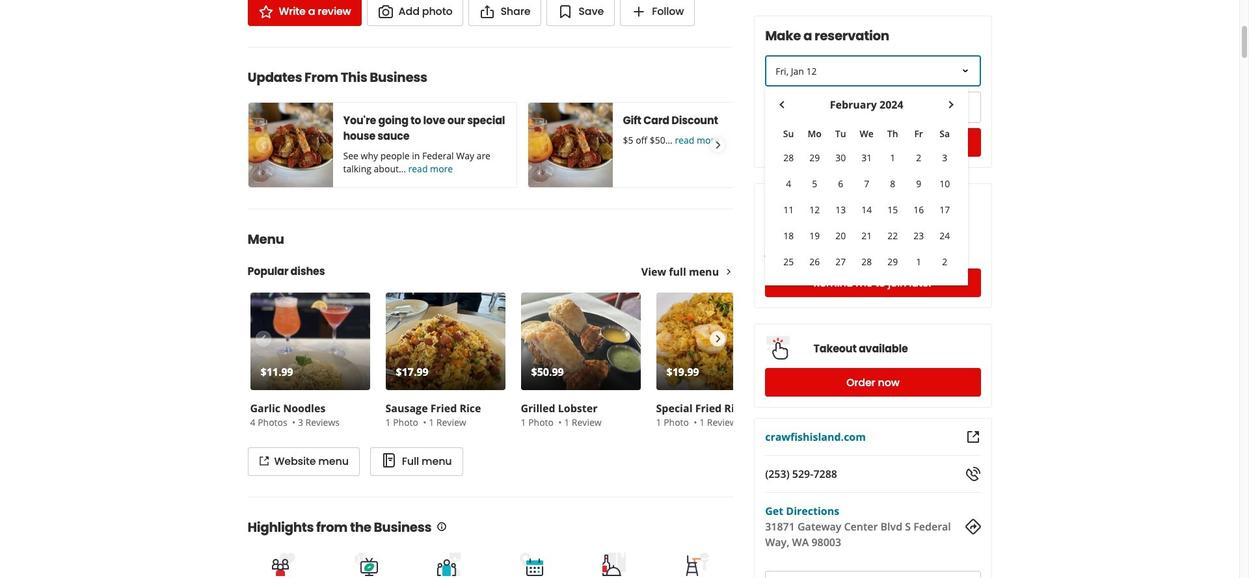 Task type: vqa. For each thing, say whether or not it's contained in the screenshot.
the 4 star rating Image
no



Task type: describe. For each thing, give the bounding box(es) containing it.
sat mar 2, 2024 cell
[[935, 252, 956, 273]]

kid_friendly image
[[684, 552, 710, 578]]

4 row from the top
[[776, 197, 958, 223]]

24 camera v2 image
[[378, 4, 393, 20]]

next image
[[711, 137, 725, 153]]

24 save outline v2 image
[[558, 4, 574, 20]]

14 chevron right outline image
[[724, 268, 734, 277]]

16 external link v2 image
[[259, 456, 269, 467]]

garlic noodles image
[[250, 293, 370, 390]]

2 row from the top
[[776, 145, 958, 171]]

large_group_friendly image
[[436, 552, 462, 578]]

sun jan 28, 2024 cell
[[778, 148, 799, 169]]

wed jan 31, 2024 cell
[[857, 148, 877, 169]]

24 star v2 image
[[258, 4, 274, 20]]

24 share v2 image
[[480, 4, 496, 20]]

mon jan 29, 2024 cell
[[805, 148, 825, 169]]

24 menu v2 image
[[381, 453, 397, 469]]

special fried rice seafood image
[[656, 293, 776, 390]]

you're going to love our special house  sauce image
[[248, 103, 333, 187]]

1 row from the top
[[776, 123, 958, 145]]

gift card discount image
[[528, 103, 613, 187]]

fine_dining image
[[602, 552, 628, 578]]

5 row from the top
[[776, 223, 958, 249]]

family_owned_operated image
[[271, 552, 297, 578]]

24 phone v2 image
[[966, 467, 981, 482]]



Task type: locate. For each thing, give the bounding box(es) containing it.
3 row from the top
[[776, 171, 958, 197]]

row
[[776, 123, 958, 145], [776, 145, 958, 171], [776, 171, 958, 197], [776, 197, 958, 223], [776, 223, 958, 249], [776, 249, 958, 275]]

previous image for next icon
[[256, 137, 270, 153]]

grilled lobster image
[[521, 293, 641, 390]]

sausage fried rice image
[[386, 293, 505, 390]]

1 previous image from the top
[[256, 137, 270, 153]]

grid
[[776, 97, 958, 275]]

next image
[[711, 331, 725, 347]]

2 previous image from the top
[[256, 331, 270, 347]]

1 vertical spatial previous image
[[256, 331, 270, 347]]

tue jan 30, 2024 cell
[[831, 148, 851, 169]]

row group
[[776, 145, 958, 275]]

previous image for next image at the right bottom of page
[[256, 331, 270, 347]]

24 directions v2 image
[[966, 519, 981, 535]]

fri mar 1, 2024 cell
[[909, 252, 929, 273]]

info icon image
[[437, 522, 447, 533], [437, 522, 447, 533]]

6 row from the top
[[776, 249, 958, 275]]

Select a date text field
[[765, 55, 981, 87]]

takes_reservations image
[[519, 552, 545, 578]]

sports_on_tv image
[[354, 552, 380, 578]]

updates from this business element
[[227, 47, 797, 188]]

24 external link v2 image
[[966, 430, 981, 445]]

previous image
[[256, 137, 270, 153], [256, 331, 270, 347]]

menu element
[[227, 209, 779, 476]]

0 vertical spatial previous image
[[256, 137, 270, 153]]

None field
[[876, 92, 981, 123], [767, 93, 869, 122], [876, 92, 981, 123], [767, 93, 869, 122]]

24 add v2 image
[[631, 4, 647, 20]]



